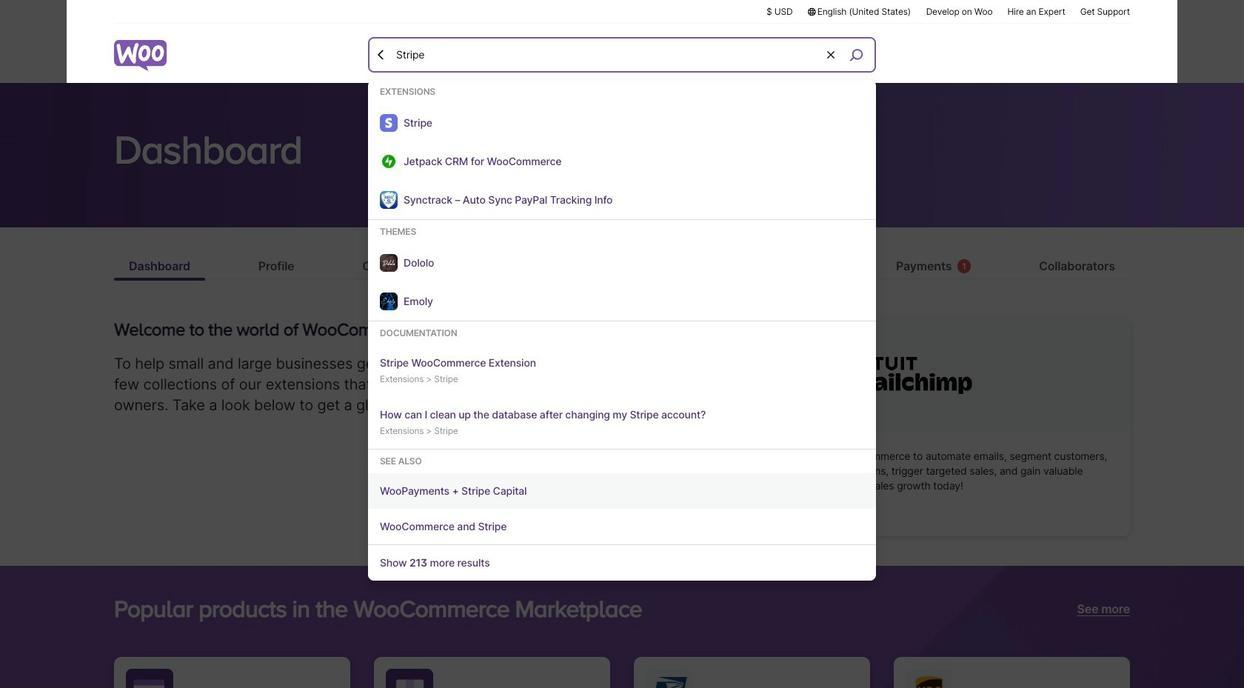 Task type: describe. For each thing, give the bounding box(es) containing it.
3 group from the top
[[368, 328, 877, 450]]

Find extensions, themes, guides, and more… search field
[[393, 39, 825, 70]]



Task type: vqa. For each thing, say whether or not it's contained in the screenshot.
2nd Group from the top
yes



Task type: locate. For each thing, give the bounding box(es) containing it.
group
[[368, 86, 877, 220], [368, 226, 877, 322], [368, 328, 877, 450], [368, 456, 877, 545]]

None search field
[[368, 37, 877, 581]]

list box
[[368, 86, 877, 581]]

4 group from the top
[[368, 456, 877, 545]]

close search image
[[374, 47, 389, 62]]

1 group from the top
[[368, 86, 877, 220]]

2 group from the top
[[368, 226, 877, 322]]



